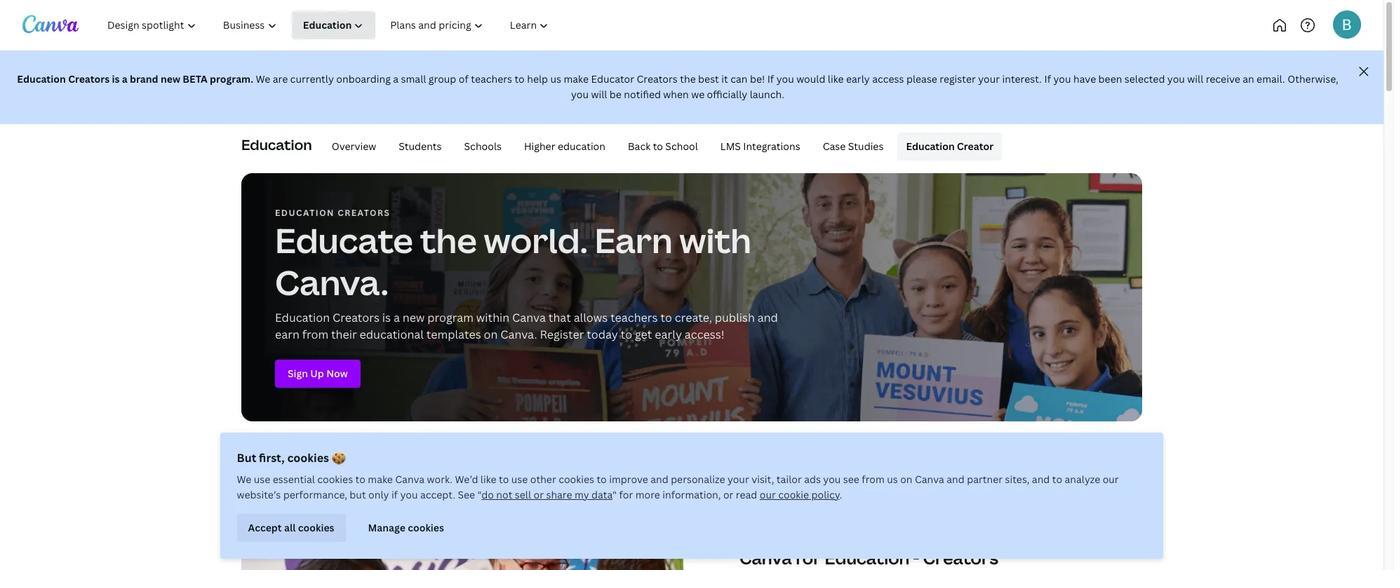 Task type: locate. For each thing, give the bounding box(es) containing it.
" down improve
[[613, 488, 617, 502]]

use up website's
[[254, 473, 271, 486]]

other
[[531, 473, 557, 486]]

a left the small
[[393, 72, 399, 86]]

education creators educate the world. earn with canva. education creators is a new program within canva that allows teachers to create, publish and earn from their educational templates on canva. register today to get early access!
[[275, 207, 778, 342]]

1 horizontal spatial or
[[724, 488, 734, 502]]

0 horizontal spatial if
[[767, 72, 774, 86]]

and right sites,
[[1033, 473, 1050, 486]]

1 horizontal spatial us
[[888, 473, 898, 486]]

to right back
[[653, 139, 663, 153]]

use
[[254, 473, 271, 486], [512, 473, 528, 486]]

1 vertical spatial we
[[237, 473, 252, 486]]

like up do
[[481, 473, 497, 486]]

1 vertical spatial will
[[591, 88, 607, 101]]

and right the publish
[[758, 310, 778, 325]]

register
[[940, 72, 976, 86]]

.
[[840, 488, 843, 502]]

0 horizontal spatial will
[[591, 88, 607, 101]]

to left analyze in the right bottom of the page
[[1053, 473, 1063, 486]]

templates
[[426, 327, 481, 342]]

🍪
[[332, 451, 346, 466]]

for down improve
[[620, 488, 634, 502]]

on right see
[[901, 473, 913, 486]]

1 vertical spatial your
[[728, 473, 750, 486]]

to up data
[[597, 473, 607, 486]]

website's
[[237, 488, 281, 502]]

menu bar
[[318, 132, 1002, 161]]

is up educational at bottom left
[[382, 310, 391, 325]]

do
[[482, 488, 494, 502]]

0 vertical spatial early
[[846, 72, 870, 86]]

us right help on the left top of the page
[[550, 72, 561, 86]]

1 horizontal spatial early
[[846, 72, 870, 86]]

0 vertical spatial the
[[680, 72, 696, 86]]

lms
[[721, 139, 741, 153]]

creators up notified
[[637, 72, 678, 86]]

1 horizontal spatial canva.
[[501, 327, 537, 342]]

0 horizontal spatial the
[[420, 217, 477, 263]]

to up but
[[356, 473, 366, 486]]

or right sell
[[534, 488, 544, 502]]

education inside 'education creators is a brand new beta program. we are currently onboarding a small group of teachers to help us make educator creators the best it can be! if you would like early access please register your interest. if you have been selected you will receive an email. otherwise, you will be notified when we officially launch.'
[[17, 72, 66, 86]]

you left have
[[1054, 72, 1071, 86]]

0 vertical spatial teachers
[[471, 72, 512, 86]]

to left help on the left top of the page
[[515, 72, 525, 86]]

been
[[1099, 72, 1122, 86]]

small
[[401, 72, 426, 86]]

0 vertical spatial us
[[550, 72, 561, 86]]

new
[[161, 72, 180, 86], [403, 310, 425, 325]]

higher education
[[524, 139, 606, 153]]

creators left brand
[[68, 72, 110, 86]]

us
[[550, 72, 561, 86], [888, 473, 898, 486]]

new up educational at bottom left
[[403, 310, 425, 325]]

early right get
[[655, 327, 682, 342]]

we up website's
[[237, 473, 252, 486]]

0 vertical spatial make
[[564, 72, 589, 86]]

canva.
[[275, 260, 389, 305], [501, 327, 537, 342]]

you right selected
[[1168, 72, 1185, 86]]

0 horizontal spatial is
[[112, 72, 120, 86]]

"
[[478, 488, 482, 502], [613, 488, 617, 502]]

accept all cookies
[[248, 521, 335, 535]]

beta
[[183, 72, 208, 86]]

from for work.
[[862, 473, 885, 486]]

0 vertical spatial from
[[302, 327, 329, 342]]

and inside education creators educate the world. earn with canva. education creators is a new program within canva that allows teachers to create, publish and earn from their educational templates on canva. register today to get early access!
[[758, 310, 778, 325]]

manage cookies
[[368, 521, 444, 535]]

we use essential cookies to make canva work. we'd like to use other cookies to improve and personalize your visit, tailor ads you see from us on canva and partner sites, and to analyze our website's performance, but only if you accept. see "
[[237, 473, 1119, 502]]

our down visit,
[[760, 488, 776, 502]]

early inside education creators educate the world. earn with canva. education creators is a new program within canva that allows teachers to create, publish and earn from their educational templates on canva. register today to get early access!
[[655, 327, 682, 342]]

on inside we use essential cookies to make canva work. we'd like to use other cookies to improve and personalize your visit, tailor ads you see from us on canva and partner sites, and to analyze our website's performance, but only if you accept. see "
[[901, 473, 913, 486]]

the
[[680, 72, 696, 86], [420, 217, 477, 263]]

will left be
[[591, 88, 607, 101]]

education
[[17, 72, 66, 86], [241, 135, 312, 154], [906, 139, 955, 153], [275, 207, 335, 219], [275, 310, 330, 325], [825, 547, 910, 570]]

2 " from the left
[[613, 488, 617, 502]]

canva. up their
[[275, 260, 389, 305]]

0 vertical spatial like
[[828, 72, 844, 86]]

1 horizontal spatial if
[[1045, 72, 1051, 86]]

-
[[913, 547, 920, 570]]

1 vertical spatial our
[[760, 488, 776, 502]]

lms integrations
[[721, 139, 800, 153]]

1 vertical spatial from
[[862, 473, 885, 486]]

1 horizontal spatial we
[[256, 72, 270, 86]]

can
[[731, 72, 748, 86]]

to
[[515, 72, 525, 86], [653, 139, 663, 153], [661, 310, 672, 325], [621, 327, 632, 342], [356, 473, 366, 486], [499, 473, 509, 486], [597, 473, 607, 486], [1053, 473, 1063, 486]]

0 horizontal spatial or
[[534, 488, 544, 502]]

cookie
[[779, 488, 810, 502]]

0 vertical spatial we
[[256, 72, 270, 86]]

0 horizontal spatial early
[[655, 327, 682, 342]]

0 horizontal spatial on
[[484, 327, 498, 342]]

work.
[[427, 473, 453, 486]]

will
[[1188, 72, 1204, 86], [591, 88, 607, 101]]

teachers up get
[[611, 310, 658, 325]]

1 vertical spatial canva.
[[501, 327, 537, 342]]

1 horizontal spatial your
[[978, 72, 1000, 86]]

canva up if
[[396, 473, 425, 486]]

a inside education creators educate the world. earn with canva. education creators is a new program within canva that allows teachers to create, publish and earn from their educational templates on canva. register today to get early access!
[[394, 310, 400, 325]]

top level navigation element
[[95, 11, 609, 39]]

0 vertical spatial new
[[161, 72, 180, 86]]

your
[[978, 72, 1000, 86], [728, 473, 750, 486]]

to left get
[[621, 327, 632, 342]]

0 horizontal spatial we
[[237, 473, 252, 486]]

canva left 'that'
[[512, 310, 546, 325]]

a
[[122, 72, 128, 86], [393, 72, 399, 86], [394, 310, 400, 325]]

for down the our cookie policy link
[[795, 547, 822, 570]]

from inside we use essential cookies to make canva work. we'd like to use other cookies to improve and personalize your visit, tailor ads you see from us on canva and partner sites, and to analyze our website's performance, but only if you accept. see "
[[862, 473, 885, 486]]

make
[[564, 72, 589, 86], [368, 473, 393, 486]]

you up launch.
[[777, 72, 794, 86]]

menu bar containing overview
[[318, 132, 1002, 161]]

you
[[777, 72, 794, 86], [1054, 72, 1071, 86], [1168, 72, 1185, 86], [571, 88, 589, 101], [824, 473, 841, 486], [401, 488, 418, 502]]

if
[[392, 488, 398, 502]]

our right analyze in the right bottom of the page
[[1103, 473, 1119, 486]]

not
[[497, 488, 513, 502]]

your up read
[[728, 473, 750, 486]]

is left brand
[[112, 72, 120, 86]]

improve
[[610, 473, 649, 486]]

higher education link
[[516, 132, 614, 161]]

0 vertical spatial on
[[484, 327, 498, 342]]

personalize
[[671, 473, 726, 486]]

case studies
[[823, 139, 884, 153]]

if right be!
[[767, 72, 774, 86]]

1 horizontal spatial is
[[382, 310, 391, 325]]

performance,
[[284, 488, 348, 502]]

1 horizontal spatial "
[[613, 488, 617, 502]]

if right interest.
[[1045, 72, 1051, 86]]

is
[[112, 72, 120, 86], [382, 310, 391, 325]]

1 horizontal spatial make
[[564, 72, 589, 86]]

you up policy
[[824, 473, 841, 486]]

0 horizontal spatial use
[[254, 473, 271, 486]]

and
[[758, 310, 778, 325], [651, 473, 669, 486], [947, 473, 965, 486], [1033, 473, 1050, 486]]

early left "access"
[[846, 72, 870, 86]]

1 horizontal spatial teachers
[[611, 310, 658, 325]]

1 vertical spatial make
[[368, 473, 393, 486]]

0 horizontal spatial your
[[728, 473, 750, 486]]

0 vertical spatial your
[[978, 72, 1000, 86]]

0 horizontal spatial teachers
[[471, 72, 512, 86]]

1 vertical spatial new
[[403, 310, 425, 325]]

cookies down 🍪
[[318, 473, 353, 486]]

get
[[635, 327, 652, 342]]

canva down read
[[740, 547, 792, 570]]

we inside 'education creators is a brand new beta program. we are currently onboarding a small group of teachers to help us make educator creators the best it can be! if you would like early access please register your interest. if you have been selected you will receive an email. otherwise, you will be notified when we officially launch.'
[[256, 72, 270, 86]]

of
[[459, 72, 469, 86]]

0 horizontal spatial our
[[760, 488, 776, 502]]

share
[[547, 488, 573, 502]]

make left educator
[[564, 72, 589, 86]]

to inside 'education creators is a brand new beta program. we are currently onboarding a small group of teachers to help us make educator creators the best it can be! if you would like early access please register your interest. if you have been selected you will receive an email. otherwise, you will be notified when we officially launch.'
[[515, 72, 525, 86]]

1 horizontal spatial like
[[828, 72, 844, 86]]

cookies right all on the bottom
[[298, 521, 335, 535]]

or
[[534, 488, 544, 502], [724, 488, 734, 502]]

us right see
[[888, 473, 898, 486]]

1 horizontal spatial will
[[1188, 72, 1204, 86]]

1 vertical spatial the
[[420, 217, 477, 263]]

we inside we use essential cookies to make canva work. we'd like to use other cookies to improve and personalize your visit, tailor ads you see from us on canva and partner sites, and to analyze our website's performance, but only if you accept. see "
[[237, 473, 252, 486]]

1 horizontal spatial for
[[795, 547, 822, 570]]

1 use from the left
[[254, 473, 271, 486]]

1 horizontal spatial new
[[403, 310, 425, 325]]

or left read
[[724, 488, 734, 502]]

make inside 'education creators is a brand new beta program. we are currently onboarding a small group of teachers to help us make educator creators the best it can be! if you would like early access please register your interest. if you have been selected you will receive an email. otherwise, you will be notified when we officially launch.'
[[564, 72, 589, 86]]

0 vertical spatial canva.
[[275, 260, 389, 305]]

on
[[484, 327, 498, 342], [901, 473, 913, 486]]

0 vertical spatial for
[[620, 488, 634, 502]]

new inside education creators educate the world. earn with canva. education creators is a new program within canva that allows teachers to create, publish and earn from their educational templates on canva. register today to get early access!
[[403, 310, 425, 325]]

" right see
[[478, 488, 482, 502]]

educate
[[275, 217, 413, 263]]

notified
[[624, 88, 661, 101]]

canva
[[512, 310, 546, 325], [396, 473, 425, 486], [915, 473, 945, 486], [740, 547, 792, 570]]

make inside we use essential cookies to make canva work. we'd like to use other cookies to improve and personalize your visit, tailor ads you see from us on canva and partner sites, and to analyze our website's performance, but only if you accept. see "
[[368, 473, 393, 486]]

on down 'within'
[[484, 327, 498, 342]]

0 horizontal spatial us
[[550, 72, 561, 86]]

1 horizontal spatial on
[[901, 473, 913, 486]]

is inside 'education creators is a brand new beta program. we are currently onboarding a small group of teachers to help us make educator creators the best it can be! if you would like early access please register your interest. if you have been selected you will receive an email. otherwise, you will be notified when we officially launch.'
[[112, 72, 120, 86]]

your inside we use essential cookies to make canva work. we'd like to use other cookies to improve and personalize your visit, tailor ads you see from us on canva and partner sites, and to analyze our website's performance, but only if you accept. see "
[[728, 473, 750, 486]]

make up only
[[368, 473, 393, 486]]

0 horizontal spatial canva.
[[275, 260, 389, 305]]

from inside education creators educate the world. earn with canva. education creators is a new program within canva that allows teachers to create, publish and earn from their educational templates on canva. register today to get early access!
[[302, 327, 329, 342]]

earn
[[275, 327, 300, 342]]

when
[[663, 88, 689, 101]]

1 horizontal spatial use
[[512, 473, 528, 486]]

we'd
[[455, 473, 479, 486]]

is inside education creators educate the world. earn with canva. education creators is a new program within canva that allows teachers to create, publish and earn from their educational templates on canva. register today to get early access!
[[382, 310, 391, 325]]

from right see
[[862, 473, 885, 486]]

teachers inside education creators educate the world. earn with canva. education creators is a new program within canva that allows teachers to create, publish and earn from their educational templates on canva. register today to get early access!
[[611, 310, 658, 325]]

teachers right of
[[471, 72, 512, 86]]

education inside "link"
[[906, 139, 955, 153]]

like right would
[[828, 72, 844, 86]]

0 vertical spatial is
[[112, 72, 120, 86]]

creators up their
[[333, 310, 380, 325]]

sell
[[515, 488, 532, 502]]

accept
[[248, 521, 282, 535]]

0 horizontal spatial make
[[368, 473, 393, 486]]

cookies
[[288, 451, 329, 466], [318, 473, 353, 486], [559, 473, 595, 486], [298, 521, 335, 535], [408, 521, 444, 535]]

canva. down 'within'
[[501, 327, 537, 342]]

case
[[823, 139, 846, 153]]

0 horizontal spatial "
[[478, 488, 482, 502]]

0 horizontal spatial from
[[302, 327, 329, 342]]

your right register
[[978, 72, 1000, 86]]

1 if from the left
[[767, 72, 774, 86]]

early
[[846, 72, 870, 86], [655, 327, 682, 342]]

will left the receive
[[1188, 72, 1204, 86]]

0 horizontal spatial new
[[161, 72, 180, 86]]

1 horizontal spatial from
[[862, 473, 885, 486]]

1 vertical spatial early
[[655, 327, 682, 342]]

would
[[797, 72, 826, 86]]

0 horizontal spatial like
[[481, 473, 497, 486]]

1 vertical spatial teachers
[[611, 310, 658, 325]]

1 horizontal spatial the
[[680, 72, 696, 86]]

1 vertical spatial on
[[901, 473, 913, 486]]

help
[[527, 72, 548, 86]]

1 vertical spatial is
[[382, 310, 391, 325]]

us inside we use essential cookies to make canva work. we'd like to use other cookies to improve and personalize your visit, tailor ads you see from us on canva and partner sites, and to analyze our website's performance, but only if you accept. see "
[[888, 473, 898, 486]]

new left beta
[[161, 72, 180, 86]]

use up sell
[[512, 473, 528, 486]]

1 horizontal spatial our
[[1103, 473, 1119, 486]]

today
[[587, 327, 618, 342]]

and left partner at the right bottom of the page
[[947, 473, 965, 486]]

from right earn
[[302, 327, 329, 342]]

you left be
[[571, 88, 589, 101]]

0 vertical spatial our
[[1103, 473, 1119, 486]]

1 vertical spatial like
[[481, 473, 497, 486]]

1 vertical spatial us
[[888, 473, 898, 486]]

new inside 'education creators is a brand new beta program. we are currently onboarding a small group of teachers to help us make educator creators the best it can be! if you would like early access please register your interest. if you have been selected you will receive an email. otherwise, you will be notified when we officially launch.'
[[161, 72, 180, 86]]

1 " from the left
[[478, 488, 482, 502]]

a up educational at bottom left
[[394, 310, 400, 325]]

we left are at left
[[256, 72, 270, 86]]



Task type: describe. For each thing, give the bounding box(es) containing it.
ads
[[805, 473, 821, 486]]

education
[[558, 139, 606, 153]]

to up not
[[499, 473, 509, 486]]

currently
[[290, 72, 334, 86]]

manage
[[368, 521, 406, 535]]

are
[[273, 72, 288, 86]]

within
[[476, 310, 510, 325]]

us inside 'education creators is a brand new beta program. we are currently onboarding a small group of teachers to help us make educator creators the best it can be! if you would like early access please register your interest. if you have been selected you will receive an email. otherwise, you will be notified when we officially launch.'
[[550, 72, 561, 86]]

more
[[636, 488, 661, 502]]

only
[[369, 488, 389, 502]]

to left create,
[[661, 310, 672, 325]]

access
[[872, 72, 904, 86]]

0 vertical spatial will
[[1188, 72, 1204, 86]]

education for education creators educate the world. earn with canva. education creators is a new program within canva that allows teachers to create, publish and earn from their educational templates on canva. register today to get early access!
[[275, 207, 335, 219]]

and up do not sell or share my data " for more information, or read our cookie policy .
[[651, 473, 669, 486]]

our cookie policy link
[[760, 488, 840, 502]]

education for education
[[241, 135, 312, 154]]

analyze
[[1065, 473, 1101, 486]]

the inside education creators educate the world. earn with canva. education creators is a new program within canva that allows teachers to create, publish and earn from their educational templates on canva. register today to get early access!
[[420, 217, 477, 263]]

schools link
[[456, 132, 510, 161]]

overview link
[[323, 132, 385, 161]]

lms integrations link
[[712, 132, 809, 161]]

tailor
[[777, 473, 802, 486]]

the inside 'education creators is a brand new beta program. we are currently onboarding a small group of teachers to help us make educator creators the best it can be! if you would like early access please register your interest. if you have been selected you will receive an email. otherwise, you will be notified when we officially launch.'
[[680, 72, 696, 86]]

data
[[592, 488, 613, 502]]

education creators is a brand new beta program. we are currently onboarding a small group of teachers to help us make educator creators the best it can be! if you would like early access please register your interest. if you have been selected you will receive an email. otherwise, you will be notified when we officially launch.
[[17, 72, 1339, 101]]

a left brand
[[122, 72, 128, 86]]

see
[[458, 488, 476, 502]]

program
[[428, 310, 474, 325]]

program.
[[210, 72, 253, 86]]

brand
[[130, 72, 158, 86]]

educator
[[591, 72, 634, 86]]

cookies up 'essential'
[[288, 451, 329, 466]]

world.
[[484, 217, 588, 263]]

0 horizontal spatial for
[[620, 488, 634, 502]]

" inside we use essential cookies to make canva work. we'd like to use other cookies to improve and personalize your visit, tailor ads you see from us on canva and partner sites, and to analyze our website's performance, but only if you accept. see "
[[478, 488, 482, 502]]

publish
[[715, 310, 755, 325]]

selected
[[1125, 72, 1165, 86]]

education creator
[[906, 139, 994, 153]]

to inside back to school link
[[653, 139, 663, 153]]

overview
[[332, 139, 376, 153]]

interest.
[[1003, 72, 1042, 86]]

policy
[[812, 488, 840, 502]]

creators down overview link
[[338, 207, 390, 219]]

1 vertical spatial for
[[795, 547, 822, 570]]

creator
[[957, 139, 994, 153]]

earn
[[595, 217, 673, 263]]

education creator link
[[898, 132, 1002, 161]]

higher
[[524, 139, 556, 153]]

schools
[[464, 139, 502, 153]]

allows
[[574, 310, 608, 325]]

educational
[[360, 327, 424, 342]]

teachers inside 'education creators is a brand new beta program. we are currently onboarding a small group of teachers to help us make educator creators the best it can be! if you would like early access please register your interest. if you have been selected you will receive an email. otherwise, you will be notified when we officially launch.'
[[471, 72, 512, 86]]

first,
[[259, 451, 285, 466]]

canva left partner at the right bottom of the page
[[915, 473, 945, 486]]

1 or from the left
[[534, 488, 544, 502]]

from for canva.
[[302, 327, 329, 342]]

back to school link
[[620, 132, 707, 161]]

but
[[350, 488, 366, 502]]

education for education creators is a brand new beta program. we are currently onboarding a small group of teachers to help us make educator creators the best it can be! if you would like early access please register your interest. if you have been selected you will receive an email. otherwise, you will be notified when we officially launch.
[[17, 72, 66, 86]]

2 use from the left
[[512, 473, 528, 486]]

like inside 'education creators is a brand new beta program. we are currently onboarding a small group of teachers to help us make educator creators the best it can be! if you would like early access please register your interest. if you have been selected you will receive an email. otherwise, you will be notified when we officially launch.'
[[828, 72, 844, 86]]

creators right -
[[923, 547, 999, 570]]

please
[[907, 72, 937, 86]]

2 if from the left
[[1045, 72, 1051, 86]]

all
[[285, 521, 296, 535]]

cookies up my
[[559, 473, 595, 486]]

back to school
[[628, 139, 698, 153]]

cookies down accept.
[[408, 521, 444, 535]]

accept.
[[421, 488, 456, 502]]

group
[[429, 72, 456, 86]]

students link
[[390, 132, 450, 161]]

register
[[540, 327, 584, 342]]

manage cookies button
[[357, 514, 456, 542]]

access!
[[685, 327, 725, 342]]

an
[[1243, 72, 1255, 86]]

launch.
[[750, 88, 785, 101]]

be!
[[750, 72, 765, 86]]

like inside we use essential cookies to make canva work. we'd like to use other cookies to improve and personalize your visit, tailor ads you see from us on canva and partner sites, and to analyze our website's performance, but only if you accept. see "
[[481, 473, 497, 486]]

sites,
[[1006, 473, 1030, 486]]

be
[[610, 88, 622, 101]]

you right if
[[401, 488, 418, 502]]

we
[[691, 88, 705, 101]]

case studies link
[[815, 132, 892, 161]]

partner
[[967, 473, 1003, 486]]

with
[[680, 217, 752, 263]]

your inside 'education creators is a brand new beta program. we are currently onboarding a small group of teachers to help us make educator creators the best it can be! if you would like early access please register your interest. if you have been selected you will receive an email. otherwise, you will be notified when we officially launch.'
[[978, 72, 1000, 86]]

students
[[399, 139, 442, 153]]

canva inside education creators educate the world. earn with canva. education creators is a new program within canva that allows teachers to create, publish and earn from their educational templates on canva. register today to get early access!
[[512, 310, 546, 325]]

create,
[[675, 310, 712, 325]]

read
[[736, 488, 758, 502]]

otherwise,
[[1288, 72, 1339, 86]]

2 or from the left
[[724, 488, 734, 502]]

do not sell or share my data " for more information, or read our cookie policy .
[[482, 488, 843, 502]]

see
[[844, 473, 860, 486]]

school
[[666, 139, 698, 153]]

their
[[331, 327, 357, 342]]

that
[[549, 310, 571, 325]]

early inside 'education creators is a brand new beta program. we are currently onboarding a small group of teachers to help us make educator creators the best it can be! if you would like early access please register your interest. if you have been selected you will receive an email. otherwise, you will be notified when we officially launch.'
[[846, 72, 870, 86]]

officially
[[707, 88, 748, 101]]

it
[[722, 72, 728, 86]]

essential
[[273, 473, 315, 486]]

back
[[628, 139, 651, 153]]

integrations
[[743, 139, 800, 153]]

our inside we use essential cookies to make canva work. we'd like to use other cookies to improve and personalize your visit, tailor ads you see from us on canva and partner sites, and to analyze our website's performance, but only if you accept. see "
[[1103, 473, 1119, 486]]

education for education creator
[[906, 139, 955, 153]]

on inside education creators educate the world. earn with canva. education creators is a new program within canva that allows teachers to create, publish and earn from their educational templates on canva. register today to get early access!
[[484, 327, 498, 342]]

but
[[237, 451, 257, 466]]

best
[[698, 72, 719, 86]]



Task type: vqa. For each thing, say whether or not it's contained in the screenshot.
and designing
no



